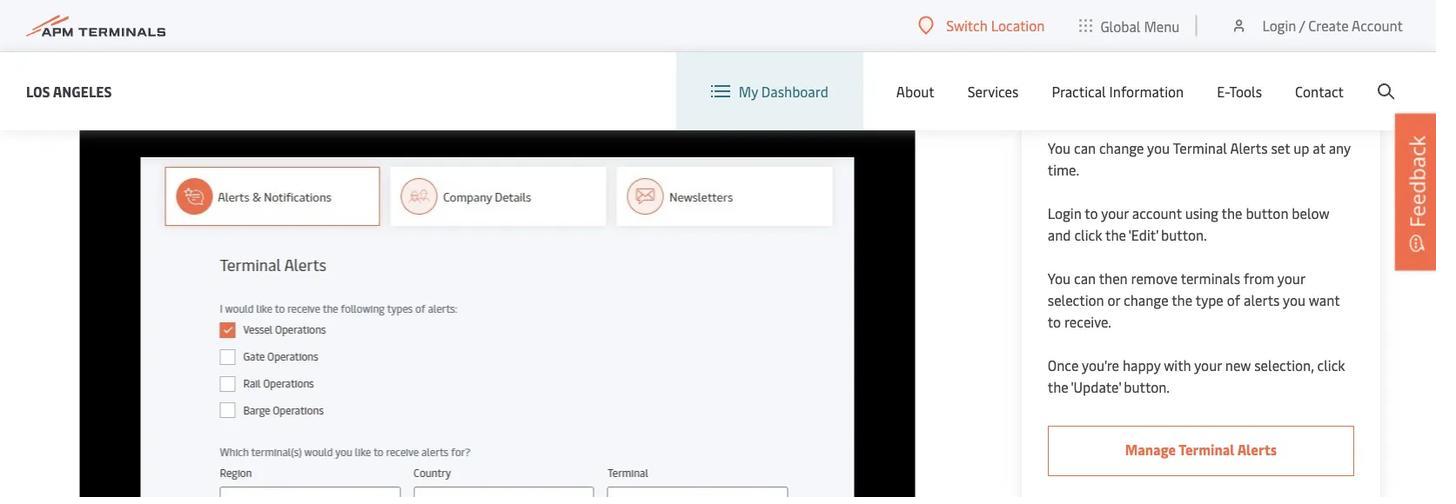 Task type: locate. For each thing, give the bounding box(es) containing it.
click up then
[[1074, 226, 1102, 245]]

alerts
[[397, 30, 434, 49], [1256, 86, 1308, 112], [1230, 139, 1268, 158], [1237, 441, 1277, 460]]

the inside once you're happy with your new selection, click the 'update' button.
[[1048, 378, 1069, 397]]

gate,
[[56, 8, 86, 27]]

to
[[595, 0, 608, 5], [880, 8, 893, 27], [1085, 204, 1098, 223], [1048, 313, 1061, 332]]

'update'
[[1071, 378, 1120, 397]]

for left all
[[520, 30, 538, 49]]

1 vertical spatial login
[[1048, 204, 1082, 223]]

1 horizontal spatial terminals.
[[699, 30, 762, 49]]

1 horizontal spatial you
[[1147, 139, 1170, 158]]

alerts inside you can then remove terminals from your selection or change the type of alerts you want to receive.
[[1244, 291, 1280, 310]]

0 vertical spatial –
[[867, 0, 875, 5]]

alerts right type
[[1244, 291, 1280, 310]]

from
[[432, 0, 462, 5], [142, 30, 173, 49], [1244, 269, 1274, 288]]

and
[[285, 8, 309, 27], [1048, 226, 1071, 245]]

can inside you can then remove terminals from your selection or change the type of alerts you want to receive.
[[1074, 269, 1096, 288]]

as
[[910, 0, 924, 5]]

1 you from the top
[[1048, 139, 1071, 158]]

1 horizontal spatial from
[[432, 0, 462, 5]]

for up the vessel
[[130, 0, 148, 5]]

2 vertical spatial can
[[1074, 269, 1096, 288]]

login to your account using the button below and click the 'edit' button.
[[1048, 204, 1330, 245]]

can up selection
[[1074, 269, 1096, 288]]

button.
[[1161, 226, 1207, 245], [1124, 378, 1170, 397]]

0 horizontal spatial choose
[[312, 8, 356, 27]]

practical
[[1052, 82, 1106, 101]]

and inside registering for alerts takes just a couple of minutes. choose from a number of options to ensure you only receive applicable alerts – such as gate, rail or vessel announcements – and choose between sms message or email (see screenshot below). customers can also choose to receive alerts from one or multiple terminals. terminal alerts are available for all of our fully controlled terminals.
[[285, 8, 309, 27]]

to down selection
[[1048, 313, 1061, 332]]

global menu
[[1100, 16, 1180, 35]]

feedback button
[[1395, 114, 1436, 271]]

applicable
[[760, 0, 824, 5]]

email
[[522, 8, 557, 27]]

2 horizontal spatial your
[[1277, 269, 1305, 288]]

minutes.
[[326, 0, 380, 5]]

can down applicable
[[778, 8, 800, 27]]

or right "one"
[[203, 30, 216, 49]]

all
[[541, 30, 556, 49]]

screenshot
[[588, 8, 657, 27]]

to inside login to your account using the button below and click the 'edit' button.
[[1085, 204, 1098, 223]]

terminal inside registering for alerts takes just a couple of minutes. choose from a number of options to ensure you only receive applicable alerts – such as gate, rail or vessel announcements – and choose between sms message or email (see screenshot below). customers can also choose to receive alerts from one or multiple terminals. terminal alerts are available for all of our fully controlled terminals.
[[340, 30, 394, 49]]

the
[[1222, 204, 1242, 223], [1105, 226, 1126, 245], [1172, 291, 1193, 310], [1048, 378, 1069, 397]]

can inside you can change you terminal alerts set up at any time.
[[1074, 139, 1096, 158]]

terminals. down the 'couple'
[[275, 30, 337, 49]]

from inside you can then remove terminals from your selection or change the type of alerts you want to receive.
[[1244, 269, 1274, 288]]

you inside you can change you terminal alerts set up at any time.
[[1048, 139, 1071, 158]]

2 horizontal spatial you
[[1283, 291, 1306, 310]]

login left /
[[1262, 16, 1296, 35]]

of right all
[[560, 30, 573, 49]]

set
[[1271, 139, 1290, 158]]

terminals.
[[275, 30, 337, 49], [699, 30, 762, 49]]

1 horizontal spatial choose
[[833, 8, 877, 27]]

click inside login to your account using the button below and click the 'edit' button.
[[1074, 226, 1102, 245]]

manage
[[1125, 441, 1176, 460]]

1 horizontal spatial receive
[[713, 0, 757, 5]]

of inside you can then remove terminals from your selection or change the type of alerts you want to receive.
[[1227, 291, 1240, 310]]

e-
[[1217, 82, 1229, 101]]

of
[[309, 0, 323, 5], [528, 0, 541, 5], [560, 30, 573, 49], [1227, 291, 1240, 310]]

and down the time.
[[1048, 226, 1071, 245]]

or right rail
[[113, 8, 125, 27]]

and down the 'couple'
[[285, 8, 309, 27]]

or inside you can then remove terminals from your selection or change the type of alerts you want to receive.
[[1108, 291, 1120, 310]]

terminals
[[1181, 269, 1240, 288]]

2 vertical spatial you
[[1283, 291, 1306, 310]]

to left account
[[1085, 204, 1098, 223]]

you up the time.
[[1048, 139, 1071, 158]]

receive down gate,
[[56, 30, 100, 49]]

global
[[1100, 16, 1141, 35]]

or
[[113, 8, 125, 27], [506, 8, 519, 27], [203, 30, 216, 49], [1108, 291, 1120, 310]]

or down number
[[506, 8, 519, 27]]

0 horizontal spatial –
[[274, 8, 282, 27]]

0 vertical spatial click
[[1074, 226, 1102, 245]]

the down once
[[1048, 378, 1069, 397]]

0 vertical spatial button.
[[1161, 226, 1207, 245]]

1 horizontal spatial and
[[1048, 226, 1071, 245]]

– left such
[[867, 0, 875, 5]]

type
[[1196, 291, 1224, 310]]

below
[[1292, 204, 1330, 223]]

1 horizontal spatial login
[[1262, 16, 1296, 35]]

1 vertical spatial from
[[142, 30, 173, 49]]

1 vertical spatial click
[[1317, 356, 1345, 375]]

from up sms
[[432, 0, 462, 5]]

change down receiving
[[1099, 139, 1144, 158]]

0 vertical spatial login
[[1262, 16, 1296, 35]]

from right terminals
[[1244, 269, 1274, 288]]

1 vertical spatial you
[[1048, 269, 1071, 288]]

1 a from the left
[[254, 0, 261, 5]]

menu
[[1144, 16, 1180, 35]]

global menu button
[[1062, 0, 1197, 52]]

to inside you can then remove terminals from your selection or change the type of alerts you want to receive.
[[1048, 313, 1061, 332]]

login for login to your account using the button below and click the 'edit' button.
[[1048, 204, 1082, 223]]

button. down using
[[1161, 226, 1207, 245]]

from down the vessel
[[142, 30, 173, 49]]

can
[[778, 8, 800, 27], [1074, 139, 1096, 158], [1074, 269, 1096, 288]]

terminals. down customers
[[699, 30, 762, 49]]

1 vertical spatial button.
[[1124, 378, 1170, 397]]

to down such
[[880, 8, 893, 27]]

0 horizontal spatial for
[[130, 0, 148, 5]]

login down the time.
[[1048, 204, 1082, 223]]

change inside you can then remove terminals from your selection or change the type of alerts you want to receive.
[[1124, 291, 1169, 310]]

0 horizontal spatial from
[[142, 30, 173, 49]]

your inside once you're happy with your new selection, click the 'update' button.
[[1194, 356, 1222, 375]]

alerts
[[151, 0, 187, 5], [827, 0, 863, 5], [103, 30, 139, 49], [1244, 291, 1280, 310]]

and inside login to your account using the button below and click the 'edit' button.
[[1048, 226, 1071, 245]]

stop receiving terminal alerts
[[1048, 86, 1308, 112]]

0 horizontal spatial click
[[1074, 226, 1102, 245]]

switch location button
[[918, 16, 1045, 35]]

0 horizontal spatial terminals.
[[275, 30, 337, 49]]

choose
[[383, 0, 428, 5]]

1 vertical spatial for
[[520, 30, 538, 49]]

0 vertical spatial can
[[778, 8, 800, 27]]

also
[[804, 8, 829, 27]]

1 horizontal spatial for
[[520, 30, 538, 49]]

choose down "minutes."
[[312, 8, 356, 27]]

the right using
[[1222, 204, 1242, 223]]

1 vertical spatial your
[[1277, 269, 1305, 288]]

the left 'edit'
[[1105, 226, 1126, 245]]

2 vertical spatial your
[[1194, 356, 1222, 375]]

your up 'edit'
[[1101, 204, 1129, 223]]

0 horizontal spatial you
[[657, 0, 680, 5]]

2 terminals. from the left
[[699, 30, 762, 49]]

login
[[1262, 16, 1296, 35], [1048, 204, 1082, 223]]

your down below
[[1277, 269, 1305, 288]]

you down "stop receiving terminal alerts"
[[1147, 139, 1170, 158]]

0 horizontal spatial receive
[[56, 30, 100, 49]]

/
[[1299, 16, 1305, 35]]

you
[[657, 0, 680, 5], [1147, 139, 1170, 158], [1283, 291, 1306, 310]]

once you're happy with your new selection, click the 'update' button.
[[1048, 356, 1345, 397]]

switch location
[[946, 16, 1045, 35]]

0 vertical spatial and
[[285, 8, 309, 27]]

button. down happy
[[1124, 378, 1170, 397]]

1 horizontal spatial –
[[867, 0, 875, 5]]

registering
[[56, 0, 126, 5]]

angeles
[[53, 82, 112, 101]]

using
[[1185, 204, 1218, 223]]

button. inside login to your account using the button below and click the 'edit' button.
[[1161, 226, 1207, 245]]

number
[[476, 0, 525, 5]]

ensure
[[612, 0, 654, 5]]

controlled
[[632, 30, 696, 49]]

terminal
[[340, 30, 394, 49], [1178, 86, 1252, 112], [1173, 139, 1227, 158], [1179, 441, 1235, 460]]

choose right also on the right
[[833, 8, 877, 27]]

information
[[1109, 82, 1184, 101]]

1 vertical spatial change
[[1124, 291, 1169, 310]]

you up below).
[[657, 0, 680, 5]]

your
[[1101, 204, 1129, 223], [1277, 269, 1305, 288], [1194, 356, 1222, 375]]

0 horizontal spatial your
[[1101, 204, 1129, 223]]

1 vertical spatial –
[[274, 8, 282, 27]]

just
[[227, 0, 250, 5]]

0 vertical spatial for
[[130, 0, 148, 5]]

alerts inside registering for alerts takes just a couple of minutes. choose from a number of options to ensure you only receive applicable alerts – such as gate, rail or vessel announcements – and choose between sms message or email (see screenshot below). customers can also choose to receive alerts from one or multiple terminals. terminal alerts are available for all of our fully controlled terminals.
[[397, 30, 434, 49]]

button
[[1246, 204, 1289, 223]]

1 choose from the left
[[312, 8, 356, 27]]

1 vertical spatial can
[[1074, 139, 1096, 158]]

a
[[254, 0, 261, 5], [466, 0, 473, 5]]

0 vertical spatial from
[[432, 0, 462, 5]]

button. inside once you're happy with your new selection, click the 'update' button.
[[1124, 378, 1170, 397]]

e-tools
[[1217, 82, 1262, 101]]

options
[[545, 0, 592, 5]]

can for you can then remove terminals from your selection or change the type of alerts you want to receive.
[[1074, 269, 1096, 288]]

e-tools button
[[1217, 52, 1262, 131]]

1 vertical spatial you
[[1147, 139, 1170, 158]]

choose
[[312, 8, 356, 27], [833, 8, 877, 27]]

'edit'
[[1129, 226, 1158, 245]]

login inside login to your account using the button below and click the 'edit' button.
[[1048, 204, 1082, 223]]

can for you can change you terminal alerts set up at any time.
[[1074, 139, 1096, 158]]

0 horizontal spatial and
[[285, 8, 309, 27]]

0 vertical spatial you
[[1048, 139, 1071, 158]]

1 horizontal spatial a
[[466, 0, 473, 5]]

– down the 'couple'
[[274, 8, 282, 27]]

1 vertical spatial and
[[1048, 226, 1071, 245]]

at
[[1313, 139, 1325, 158]]

you left want
[[1283, 291, 1306, 310]]

the left type
[[1172, 291, 1193, 310]]

1 horizontal spatial click
[[1317, 356, 1345, 375]]

you inside you can then remove terminals from your selection or change the type of alerts you want to receive.
[[1048, 269, 1071, 288]]

change down remove
[[1124, 291, 1169, 310]]

can up the time.
[[1074, 139, 1096, 158]]

2 you from the top
[[1048, 269, 1071, 288]]

of right the 'couple'
[[309, 0, 323, 5]]

your left the new
[[1194, 356, 1222, 375]]

2 vertical spatial from
[[1244, 269, 1274, 288]]

of right type
[[1227, 291, 1240, 310]]

0 vertical spatial change
[[1099, 139, 1144, 158]]

0 horizontal spatial a
[[254, 0, 261, 5]]

announcements
[[170, 8, 271, 27]]

you
[[1048, 139, 1071, 158], [1048, 269, 1071, 288]]

1 horizontal spatial your
[[1194, 356, 1222, 375]]

click right selection,
[[1317, 356, 1345, 375]]

you up selection
[[1048, 269, 1071, 288]]

2 horizontal spatial from
[[1244, 269, 1274, 288]]

a up message at the top left of page
[[466, 0, 473, 5]]

switch
[[946, 16, 988, 35]]

couple
[[264, 0, 306, 5]]

receive up customers
[[713, 0, 757, 5]]

account
[[1352, 16, 1403, 35]]

a right the just
[[254, 0, 261, 5]]

or down then
[[1108, 291, 1120, 310]]

click
[[1074, 226, 1102, 245], [1317, 356, 1345, 375]]

0 vertical spatial you
[[657, 0, 680, 5]]

0 vertical spatial your
[[1101, 204, 1129, 223]]

login inside the login / create account link
[[1262, 16, 1296, 35]]

0 horizontal spatial login
[[1048, 204, 1082, 223]]



Task type: vqa. For each thing, say whether or not it's contained in the screenshot.
button.
yes



Task type: describe. For each thing, give the bounding box(es) containing it.
contact
[[1295, 82, 1344, 101]]

tools
[[1229, 82, 1262, 101]]

alerts down rail
[[103, 30, 139, 49]]

such
[[878, 0, 907, 5]]

stop
[[1048, 86, 1087, 112]]

you can change you terminal alerts set up at any time.
[[1048, 139, 1351, 179]]

los angeles link
[[26, 81, 112, 102]]

fully
[[601, 30, 628, 49]]

below).
[[660, 8, 705, 27]]

can inside registering for alerts takes just a couple of minutes. choose from a number of options to ensure you only receive applicable alerts – such as gate, rail or vessel announcements – and choose between sms message or email (see screenshot below). customers can also choose to receive alerts from one or multiple terminals. terminal alerts are available for all of our fully controlled terminals.
[[778, 8, 800, 27]]

new
[[1225, 356, 1251, 375]]

location
[[991, 16, 1045, 35]]

manage terminal alerts
[[1125, 441, 1277, 460]]

up
[[1293, 139, 1309, 158]]

customers
[[708, 8, 775, 27]]

login for login / create account
[[1262, 16, 1296, 35]]

terminal inside you can change you terminal alerts set up at any time.
[[1173, 139, 1227, 158]]

(see
[[560, 8, 585, 27]]

of up email
[[528, 0, 541, 5]]

one
[[177, 30, 200, 49]]

you inside registering for alerts takes just a couple of minutes. choose from a number of options to ensure you only receive applicable alerts – such as gate, rail or vessel announcements – and choose between sms message or email (see screenshot below). customers can also choose to receive alerts from one or multiple terminals. terminal alerts are available for all of our fully controlled terminals.
[[657, 0, 680, 5]]

0 vertical spatial receive
[[713, 0, 757, 5]]

our
[[576, 30, 597, 49]]

selection,
[[1254, 356, 1314, 375]]

then
[[1099, 269, 1128, 288]]

registering for alerts takes just a couple of minutes. choose from a number of options to ensure you only receive applicable alerts – such as gate, rail or vessel announcements – and choose between sms message or email (see screenshot below). customers can also choose to receive alerts from one or multiple terminals. terminal alerts are available for all of our fully controlled terminals.
[[56, 0, 924, 49]]

sms
[[417, 8, 445, 27]]

manage terminal alerts link
[[1048, 426, 1354, 477]]

change inside you can change you terminal alerts set up at any time.
[[1099, 139, 1144, 158]]

2 choose from the left
[[833, 8, 877, 27]]

login / create account link
[[1230, 0, 1403, 51]]

click inside once you're happy with your new selection, click the 'update' button.
[[1317, 356, 1345, 375]]

time.
[[1048, 161, 1079, 179]]

alerts up the vessel
[[151, 0, 187, 5]]

account
[[1132, 204, 1182, 223]]

rail
[[90, 8, 109, 27]]

selection
[[1048, 291, 1104, 310]]

takes
[[190, 0, 224, 5]]

only
[[683, 0, 709, 5]]

you for you can then remove terminals from your selection or change the type of alerts you want to receive.
[[1048, 269, 1071, 288]]

1 vertical spatial receive
[[56, 30, 100, 49]]

you for you can change you terminal alerts set up at any time.
[[1048, 139, 1071, 158]]

multiple
[[219, 30, 271, 49]]

receive.
[[1064, 313, 1111, 332]]

feedback
[[1403, 136, 1431, 228]]

login / create account
[[1262, 16, 1403, 35]]

with
[[1164, 356, 1191, 375]]

1 terminals. from the left
[[275, 30, 337, 49]]

practical information button
[[1052, 52, 1184, 131]]

remove
[[1131, 269, 1178, 288]]

alerts up also on the right
[[827, 0, 863, 5]]

between
[[359, 8, 413, 27]]

screenshot
[[165, 72, 261, 98]]

happy
[[1123, 356, 1161, 375]]

create
[[1308, 16, 1349, 35]]

registration
[[56, 72, 160, 98]]

contact button
[[1295, 52, 1344, 131]]

once
[[1048, 356, 1079, 375]]

to up screenshot
[[595, 0, 608, 5]]

your inside login to your account using the button below and click the 'edit' button.
[[1101, 204, 1129, 223]]

you inside you can then remove terminals from your selection or change the type of alerts you want to receive.
[[1283, 291, 1306, 310]]

you inside you can change you terminal alerts set up at any time.
[[1147, 139, 1170, 158]]

message
[[448, 8, 503, 27]]

the inside you can then remove terminals from your selection or change the type of alerts you want to receive.
[[1172, 291, 1193, 310]]

you can then remove terminals from your selection or change the type of alerts you want to receive.
[[1048, 269, 1340, 332]]

los
[[26, 82, 50, 101]]

any
[[1329, 139, 1351, 158]]

receiving
[[1092, 86, 1174, 112]]

practical information
[[1052, 82, 1184, 101]]

registration screenshot
[[56, 72, 261, 98]]

vessel
[[129, 8, 167, 27]]

2 a from the left
[[466, 0, 473, 5]]

your inside you can then remove terminals from your selection or change the type of alerts you want to receive.
[[1277, 269, 1305, 288]]

available
[[461, 30, 516, 49]]

alerts inside you can change you terminal alerts set up at any time.
[[1230, 139, 1268, 158]]

los angeles
[[26, 82, 112, 101]]

want
[[1309, 291, 1340, 310]]

you're
[[1082, 356, 1119, 375]]

terminal alerts subscription image
[[79, 111, 915, 498]]

are
[[438, 30, 458, 49]]



